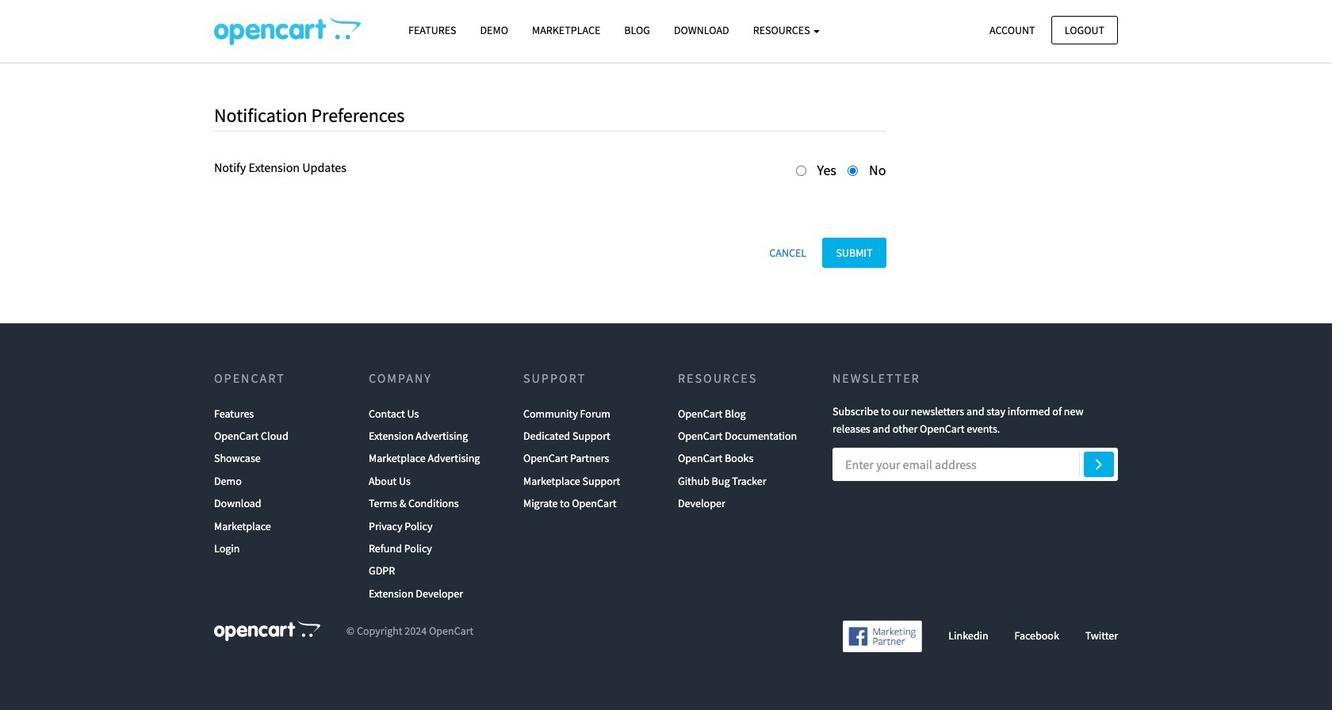 Task type: describe. For each thing, give the bounding box(es) containing it.
opencart image
[[214, 621, 320, 642]]



Task type: vqa. For each thing, say whether or not it's contained in the screenshot.
option
yes



Task type: locate. For each thing, give the bounding box(es) containing it.
account edit image
[[214, 17, 361, 45]]

Enter your email address text field
[[833, 448, 1118, 481]]

None radio
[[796, 166, 806, 176]]

facebook marketing partner image
[[843, 621, 923, 653]]

None radio
[[848, 166, 858, 176]]

angle right image
[[1096, 454, 1103, 473]]



